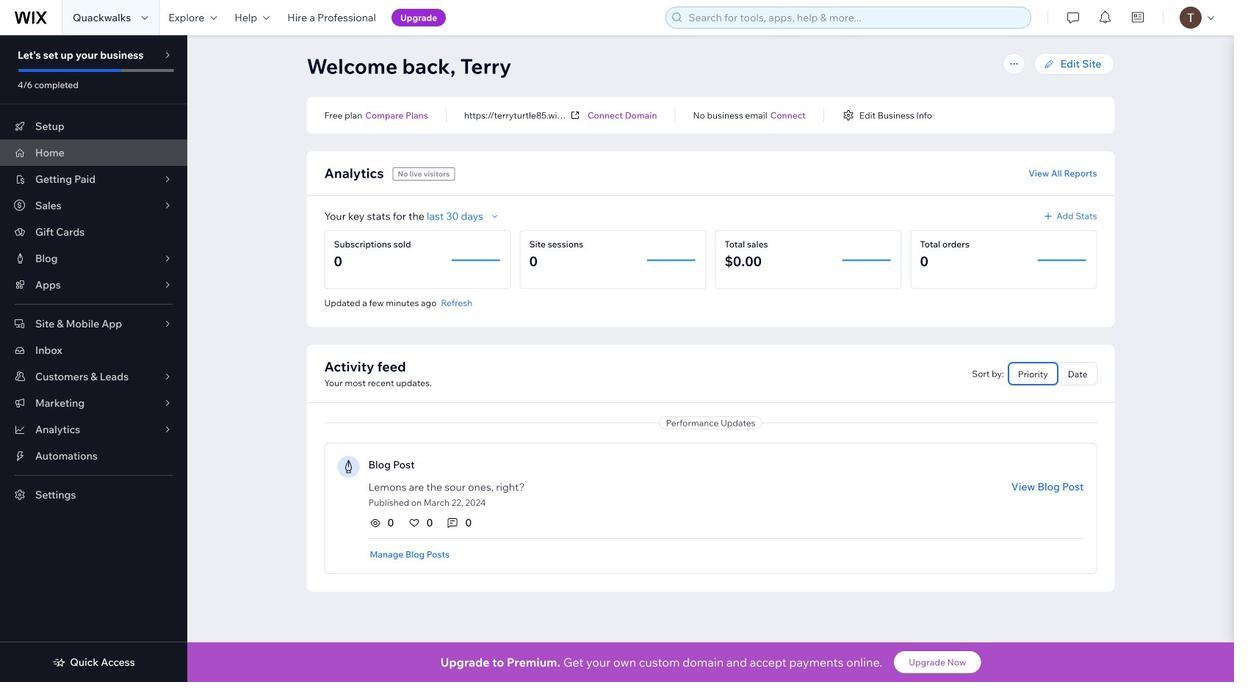 Task type: locate. For each thing, give the bounding box(es) containing it.
Search for tools, apps, help & more... field
[[685, 7, 1027, 28]]



Task type: vqa. For each thing, say whether or not it's contained in the screenshot.
and inside the Security Add additional layers of security to protect your site from bots and spam. What are bots & spam?
no



Task type: describe. For each thing, give the bounding box(es) containing it.
sidebar element
[[0, 35, 187, 683]]



